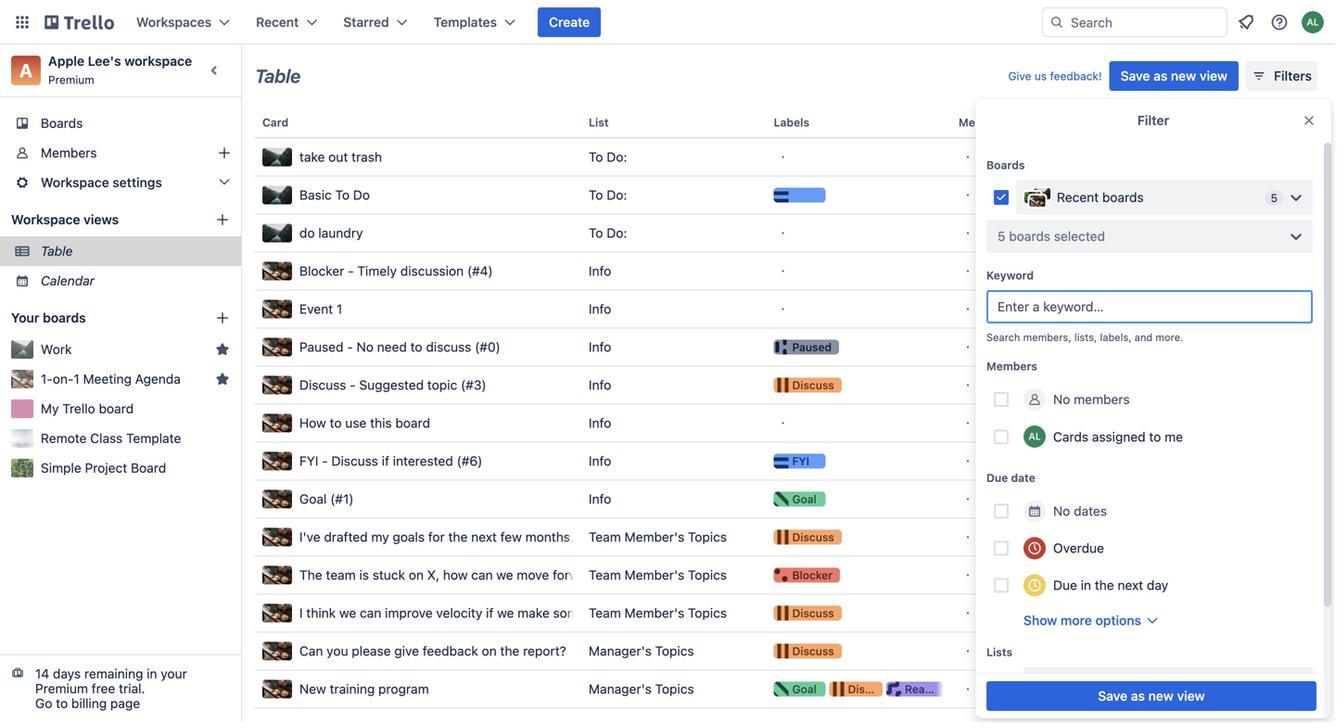 Task type: locate. For each thing, give the bounding box(es) containing it.
1 vertical spatial save as new view
[[1099, 689, 1206, 704]]

workspace inside 'workspace settings' dropdown button
[[41, 175, 109, 190]]

1 vertical spatial no
[[1054, 392, 1071, 407]]

board
[[99, 401, 134, 417], [396, 416, 430, 431]]

1 horizontal spatial boards
[[1010, 229, 1051, 244]]

no up cards
[[1054, 392, 1071, 407]]

1-on-1 meeting agenda
[[41, 372, 181, 387]]

do
[[300, 225, 315, 241]]

1 vertical spatial 5
[[998, 229, 1006, 244]]

add board image
[[215, 311, 230, 326]]

due
[[1144, 116, 1166, 129], [987, 472, 1009, 485], [1054, 578, 1078, 593]]

3 to do: from the top
[[589, 225, 627, 241]]

0 vertical spatial save as new view button
[[1110, 61, 1239, 91]]

color: blue, title: "fyi" element
[[774, 454, 826, 469]]

0 vertical spatial on
[[409, 568, 424, 583]]

- left need
[[347, 340, 353, 355]]

0 horizontal spatial blocker
[[300, 263, 345, 279]]

do:
[[607, 149, 627, 165], [607, 187, 627, 203], [607, 225, 627, 241]]

0 vertical spatial team member's topics
[[589, 530, 727, 545]]

7 row from the top
[[255, 328, 1322, 366]]

0 vertical spatial table
[[255, 65, 301, 87]]

new
[[1172, 68, 1197, 83], [1149, 689, 1174, 704]]

fyi inside 'link'
[[300, 454, 319, 469]]

members up workspace settings
[[41, 145, 97, 160]]

show more options button
[[1024, 612, 1160, 630]]

0 vertical spatial do:
[[607, 149, 627, 165]]

lists
[[1076, 676, 1100, 692]]

0 vertical spatial team
[[589, 530, 621, 545]]

1 manager's from the top
[[589, 644, 652, 659]]

take out trash
[[300, 149, 382, 165]]

apple lee's workspace link
[[48, 53, 192, 69]]

team member's topics for tooling
[[589, 606, 727, 621]]

paused inside button
[[793, 341, 832, 354]]

fyi inside button
[[793, 455, 810, 468]]

- for discuss
[[350, 378, 356, 393]]

2 vertical spatial to do:
[[589, 225, 627, 241]]

recent inside recent dropdown button
[[256, 14, 299, 30]]

0 vertical spatial view
[[1200, 68, 1228, 83]]

0 horizontal spatial 1
[[74, 372, 80, 387]]

1 row from the top
[[255, 100, 1322, 145]]

team for feedback?
[[589, 530, 621, 545]]

new right lists
[[1149, 689, 1174, 704]]

1 horizontal spatial due date
[[1144, 116, 1193, 129]]

can you please give feedback on the report?
[[300, 644, 567, 659]]

6 info from the top
[[589, 454, 612, 469]]

1 horizontal spatial if
[[486, 606, 494, 621]]

starred icon image for 1-on-1 meeting agenda
[[215, 372, 230, 387]]

starred icon image
[[215, 342, 230, 357], [215, 372, 230, 387]]

changes.
[[634, 606, 689, 621]]

feedback
[[423, 644, 478, 659]]

0 vertical spatial apple lee (applelee29) image
[[1302, 11, 1325, 33]]

you
[[327, 644, 348, 659]]

due date
[[1144, 116, 1193, 129], [987, 472, 1036, 485]]

1 horizontal spatial paused
[[793, 341, 832, 354]]

1 vertical spatial team
[[589, 568, 621, 583]]

manager's topics
[[589, 644, 694, 659], [589, 682, 694, 697]]

1 horizontal spatial 1
[[337, 301, 343, 317]]

5 info from the top
[[589, 416, 612, 431]]

1 horizontal spatial as
[[1154, 68, 1168, 83]]

0 vertical spatial premium
[[48, 73, 94, 86]]

goal for goal (#1)
[[300, 492, 327, 507]]

training
[[330, 682, 375, 697]]

member's up changes.
[[625, 568, 685, 583]]

next left few
[[471, 530, 497, 545]]

7 info from the top
[[589, 492, 612, 507]]

boards up keyword
[[1010, 229, 1051, 244]]

boards down apple
[[41, 115, 83, 131]]

team member's topics for forward?
[[589, 568, 727, 583]]

we left move
[[497, 568, 514, 583]]

boards inside boards link
[[41, 115, 83, 131]]

view
[[1200, 68, 1228, 83], [1178, 689, 1206, 704]]

create a view image
[[215, 212, 230, 227]]

(#6)
[[457, 454, 483, 469]]

search members, lists, labels, and more.
[[987, 332, 1184, 344]]

event
[[300, 301, 333, 317]]

1 vertical spatial date
[[1012, 472, 1036, 485]]

recent boards
[[1057, 190, 1144, 205]]

1 starred icon image from the top
[[215, 342, 230, 357]]

apple lee (applelee29) image right open information menu image on the top of the page
[[1302, 11, 1325, 33]]

next left day
[[1118, 578, 1144, 593]]

color: green, title: "goal" element for info
[[774, 492, 826, 507]]

1 vertical spatial in
[[147, 667, 157, 682]]

1 horizontal spatial due
[[1054, 578, 1078, 593]]

discuss button up color: purple, title: "reassign" element
[[767, 633, 952, 670]]

1 horizontal spatial next
[[1118, 578, 1144, 593]]

color: orange, title: "discuss" element
[[774, 378, 842, 393], [774, 530, 842, 545], [774, 606, 842, 621], [774, 644, 842, 659], [830, 682, 890, 697]]

1 member's from the top
[[625, 530, 685, 545]]

13 row from the top
[[255, 557, 1322, 595]]

blocker inside color: red, title: "blocker" element
[[793, 569, 833, 582]]

starred icon image for work
[[215, 342, 230, 357]]

2 vertical spatial due
[[1054, 578, 1078, 593]]

14
[[35, 667, 49, 682]]

remote class template link
[[41, 429, 230, 448]]

on down i think we can improve velocity if we make some tooling changes. at the bottom of page
[[482, 644, 497, 659]]

as right lists
[[1131, 689, 1146, 704]]

calendar
[[41, 273, 95, 288]]

info for interested
[[589, 454, 612, 469]]

discuss for i think we can improve velocity if we make some tooling changes.'s color: orange, title: "discuss" element
[[793, 607, 835, 620]]

3 discuss button from the top
[[767, 595, 952, 632]]

save as new view down options
[[1099, 689, 1206, 704]]

- inside 'link'
[[322, 454, 328, 469]]

member's down feedback?
[[625, 606, 685, 621]]

members down give
[[959, 116, 1010, 129]]

i think we can improve velocity if we make some tooling changes.
[[300, 606, 689, 621]]

view for the bottom save as new view button
[[1178, 689, 1206, 704]]

2 color: green, title: "goal" element from the top
[[774, 682, 826, 697]]

report?
[[523, 644, 567, 659]]

workspace for workspace settings
[[41, 175, 109, 190]]

we right think
[[339, 606, 356, 621]]

0 horizontal spatial recent
[[256, 14, 299, 30]]

to for basic to do
[[589, 187, 603, 203]]

give us feedback!
[[1009, 70, 1103, 83]]

0 vertical spatial to do:
[[589, 149, 627, 165]]

1 up trello
[[74, 372, 80, 387]]

0 horizontal spatial fyi
[[300, 454, 319, 469]]

manager's topics for new training program
[[589, 682, 694, 697]]

goal inside button
[[793, 493, 817, 506]]

no left need
[[357, 340, 374, 355]]

row containing i think we can improve velocity if we make some tooling changes.
[[255, 595, 1322, 633]]

1 right event
[[337, 301, 343, 317]]

topics for i've drafted my goals for the next few months. any feedback?
[[688, 530, 727, 545]]

discuss button down paused button
[[767, 367, 952, 404]]

labels
[[774, 116, 810, 129]]

i've drafted my goals for the next few months. any feedback?
[[300, 530, 666, 545]]

new up due date button
[[1172, 68, 1197, 83]]

team up forward?
[[589, 530, 621, 545]]

1 do: from the top
[[607, 149, 627, 165]]

discuss for color: orange, title: "discuss" element for discuss - suggested topic (#3)
[[793, 379, 835, 392]]

the right for
[[449, 530, 468, 545]]

team member's topics
[[589, 530, 727, 545], [589, 568, 727, 583], [589, 606, 727, 621]]

10 row from the top
[[255, 442, 1322, 481]]

0 vertical spatial new
[[1172, 68, 1197, 83]]

row containing do laundry
[[255, 214, 1322, 252]]

next
[[471, 530, 497, 545], [1118, 578, 1144, 593]]

0 horizontal spatial board
[[99, 401, 134, 417]]

fyi down how
[[300, 454, 319, 469]]

can up please
[[360, 606, 382, 621]]

manager's topics for can you please give feedback on the report?
[[589, 644, 694, 659]]

team right some
[[589, 606, 621, 621]]

0 horizontal spatial boards
[[41, 115, 83, 131]]

1 info from the top
[[589, 263, 612, 279]]

board up 'remote class template'
[[99, 401, 134, 417]]

2 discuss button from the top
[[767, 519, 952, 556]]

0 horizontal spatial boards
[[43, 310, 86, 326]]

your
[[161, 667, 187, 682]]

0 vertical spatial boards
[[1103, 190, 1144, 205]]

goal (#1)
[[300, 492, 354, 507]]

row containing event 1
[[255, 290, 1322, 328]]

no left 'dates'
[[1054, 504, 1071, 519]]

2 starred icon image from the top
[[215, 372, 230, 387]]

workspace up workspace views
[[41, 175, 109, 190]]

3 team member's topics from the top
[[589, 606, 727, 621]]

can
[[300, 644, 323, 659]]

to for do laundry
[[589, 225, 603, 241]]

member's for tooling
[[625, 606, 685, 621]]

2 vertical spatial the
[[500, 644, 520, 659]]

2 vertical spatial member's
[[625, 606, 685, 621]]

1 vertical spatial member's
[[625, 568, 685, 583]]

if left interested
[[382, 454, 390, 469]]

- left the timely
[[348, 263, 354, 279]]

paused - no need to discuss (#0) link
[[263, 329, 574, 366]]

color: green, title: "goal" element
[[774, 492, 826, 507], [774, 682, 826, 697]]

1 vertical spatial recent
[[1057, 190, 1099, 205]]

board
[[131, 461, 166, 476]]

2 horizontal spatial due
[[1144, 116, 1166, 129]]

simple
[[41, 461, 81, 476]]

0 vertical spatial the
[[449, 530, 468, 545]]

your
[[11, 310, 39, 326]]

table
[[255, 65, 301, 87], [41, 244, 73, 259]]

15 row from the top
[[255, 633, 1322, 671]]

more
[[1061, 613, 1093, 628]]

Search field
[[1065, 8, 1227, 36]]

close popover image
[[1302, 113, 1317, 128]]

boards up work
[[43, 310, 86, 326]]

0 vertical spatial no
[[357, 340, 374, 355]]

0 horizontal spatial date
[[1012, 472, 1036, 485]]

2 member's from the top
[[625, 568, 685, 583]]

members down search
[[987, 360, 1038, 373]]

in left your
[[147, 667, 157, 682]]

1 horizontal spatial board
[[396, 416, 430, 431]]

blocker inside blocker - timely discussion (#4) link
[[300, 263, 345, 279]]

4 info from the top
[[589, 378, 612, 393]]

2 team member's topics from the top
[[589, 568, 727, 583]]

0 horizontal spatial next
[[471, 530, 497, 545]]

discuss button down blocker button
[[767, 595, 952, 632]]

0 horizontal spatial due
[[987, 472, 1009, 485]]

2 horizontal spatial the
[[1095, 578, 1115, 593]]

discuss
[[300, 378, 346, 393], [793, 379, 835, 392], [332, 454, 378, 469], [793, 531, 835, 544], [793, 607, 835, 620], [793, 645, 835, 658], [848, 683, 890, 696]]

apple lee (applelee29) image left cards
[[1024, 426, 1046, 448]]

day
[[1147, 578, 1169, 593]]

1 vertical spatial manager's
[[589, 682, 652, 697]]

1 horizontal spatial date
[[1169, 116, 1193, 129]]

color: orange, title: "discuss" element for i've drafted my goals for the next few months. any feedback?
[[774, 530, 842, 545]]

blocker - timely discussion (#4) link
[[263, 253, 574, 290]]

1 vertical spatial save as new view button
[[987, 682, 1317, 711]]

no for no members
[[1054, 392, 1071, 407]]

0 vertical spatial recent
[[256, 14, 299, 30]]

simple project board
[[41, 461, 166, 476]]

workspace for workspace views
[[11, 212, 80, 227]]

1 vertical spatial can
[[360, 606, 382, 621]]

3 row from the top
[[255, 176, 1322, 214]]

discuss button for i think we can improve velocity if we make some tooling changes.
[[767, 595, 952, 632]]

11 row from the top
[[255, 481, 1322, 519]]

8 row from the top
[[255, 366, 1322, 404]]

in up show more options
[[1081, 578, 1092, 593]]

3 member's from the top
[[625, 606, 685, 621]]

discuss button up blocker button
[[767, 519, 952, 556]]

agenda
[[135, 372, 181, 387]]

2 vertical spatial do:
[[607, 225, 627, 241]]

team for forward?
[[589, 568, 621, 583]]

0 vertical spatial member's
[[625, 530, 685, 545]]

2 vertical spatial team member's topics
[[589, 606, 727, 621]]

show
[[1024, 613, 1058, 628]]

members inside button
[[959, 116, 1010, 129]]

the up show more options button
[[1095, 578, 1115, 593]]

2 horizontal spatial boards
[[1103, 190, 1144, 205]]

2 vertical spatial team
[[589, 606, 621, 621]]

1 horizontal spatial apple lee (applelee29) image
[[1302, 11, 1325, 33]]

14 row from the top
[[255, 595, 1322, 633]]

boards down members button
[[987, 159, 1025, 172]]

5 down due date button
[[1271, 192, 1278, 205]]

4 discuss button from the top
[[767, 633, 952, 670]]

1 horizontal spatial blocker
[[793, 569, 833, 582]]

- up use
[[350, 378, 356, 393]]

as up filter
[[1154, 68, 1168, 83]]

1 vertical spatial view
[[1178, 689, 1206, 704]]

1 vertical spatial if
[[486, 606, 494, 621]]

recent up table text field
[[256, 14, 299, 30]]

1 vertical spatial boards
[[1010, 229, 1051, 244]]

to right go
[[56, 696, 68, 711]]

2 team from the top
[[589, 568, 621, 583]]

12 row from the top
[[255, 519, 1322, 557]]

1 team member's topics from the top
[[589, 530, 727, 545]]

0 vertical spatial date
[[1169, 116, 1193, 129]]

-
[[348, 263, 354, 279], [347, 340, 353, 355], [350, 378, 356, 393], [322, 454, 328, 469]]

team for tooling
[[589, 606, 621, 621]]

your boards with 5 items element
[[11, 307, 187, 329]]

1 vertical spatial manager's topics
[[589, 682, 694, 697]]

0 vertical spatial blocker
[[300, 263, 345, 279]]

5 up keyword
[[998, 229, 1006, 244]]

apple lee (applelee29) image
[[1302, 11, 1325, 33], [1024, 426, 1046, 448]]

save up filter
[[1121, 68, 1151, 83]]

to for take out trash
[[589, 149, 603, 165]]

save as new view up filter
[[1121, 68, 1228, 83]]

1 color: green, title: "goal" element from the top
[[774, 492, 826, 507]]

me
[[1165, 429, 1184, 445]]

the left report?
[[500, 644, 520, 659]]

the team is stuck on x, how can we move forward? link
[[263, 557, 605, 594]]

search image
[[1050, 15, 1065, 30]]

members link
[[0, 138, 241, 168]]

info for to
[[589, 340, 612, 355]]

row
[[255, 100, 1322, 145], [255, 138, 1322, 176], [255, 176, 1322, 214], [255, 214, 1322, 252], [255, 252, 1322, 290], [255, 290, 1322, 328], [255, 328, 1322, 366], [255, 366, 1322, 404], [255, 404, 1322, 442], [255, 442, 1322, 481], [255, 481, 1322, 519], [255, 519, 1322, 557], [255, 557, 1322, 595], [255, 595, 1322, 633], [255, 633, 1322, 671], [255, 671, 1322, 709], [255, 709, 1322, 723]]

0 vertical spatial starred icon image
[[215, 342, 230, 357]]

days
[[53, 667, 81, 682]]

2 row from the top
[[255, 138, 1322, 176]]

color: blue, title: none image
[[774, 188, 826, 203]]

do: for trash
[[607, 149, 627, 165]]

create button
[[538, 7, 601, 37]]

boards up selected
[[1103, 190, 1144, 205]]

0 vertical spatial 5
[[1271, 192, 1278, 205]]

members
[[959, 116, 1010, 129], [41, 145, 97, 160], [987, 360, 1038, 373]]

can
[[471, 568, 493, 583], [360, 606, 382, 621]]

how to use this board link
[[263, 405, 574, 442]]

manager's for new training program
[[589, 682, 652, 697]]

3 do: from the top
[[607, 225, 627, 241]]

4 row from the top
[[255, 214, 1322, 252]]

fyi up goal button
[[793, 455, 810, 468]]

save as new view button down options
[[987, 682, 1317, 711]]

workspace left views
[[11, 212, 80, 227]]

save as new view button up filter
[[1110, 61, 1239, 91]]

1 vertical spatial on
[[482, 644, 497, 659]]

blocker for blocker - timely discussion (#4)
[[300, 263, 345, 279]]

6 row from the top
[[255, 290, 1322, 328]]

to left use
[[330, 416, 342, 431]]

basic to do
[[300, 187, 370, 203]]

0 notifications image
[[1236, 11, 1258, 33]]

board right this in the left bottom of the page
[[396, 416, 430, 431]]

member's for forward?
[[625, 568, 685, 583]]

to do: for trash
[[589, 149, 627, 165]]

2 manager's from the top
[[589, 682, 652, 697]]

2 to do: from the top
[[589, 187, 627, 203]]

blocker up event 1
[[300, 263, 345, 279]]

templates button
[[423, 7, 527, 37]]

calendar link
[[41, 272, 230, 290]]

0 vertical spatial 1
[[337, 301, 343, 317]]

- for paused
[[347, 340, 353, 355]]

1 discuss button from the top
[[767, 367, 952, 404]]

interested
[[393, 454, 453, 469]]

to right need
[[411, 340, 423, 355]]

0 vertical spatial workspace
[[41, 175, 109, 190]]

as
[[1154, 68, 1168, 83], [1131, 689, 1146, 704]]

1 horizontal spatial on
[[482, 644, 497, 659]]

on left x, in the left bottom of the page
[[409, 568, 424, 583]]

1 vertical spatial team member's topics
[[589, 568, 727, 583]]

0 horizontal spatial due date
[[987, 472, 1036, 485]]

5 row from the top
[[255, 252, 1322, 290]]

info for (#3)
[[589, 378, 612, 393]]

1 manager's topics from the top
[[589, 644, 694, 659]]

0 vertical spatial can
[[471, 568, 493, 583]]

16 row from the top
[[255, 671, 1322, 709]]

0 vertical spatial color: green, title: "goal" element
[[774, 492, 826, 507]]

no inside paused - no need to discuss (#0) link
[[357, 340, 374, 355]]

color: green, title: "goal" element inside goal button
[[774, 492, 826, 507]]

member's right 'any' at the left of the page
[[625, 530, 685, 545]]

table up card
[[255, 65, 301, 87]]

to left me
[[1150, 429, 1162, 445]]

no
[[357, 340, 374, 355], [1054, 392, 1071, 407], [1054, 504, 1071, 519]]

to
[[589, 149, 603, 165], [335, 187, 350, 203], [589, 187, 603, 203], [589, 225, 603, 241]]

0 horizontal spatial paused
[[300, 340, 344, 355]]

1 horizontal spatial fyi
[[793, 455, 810, 468]]

save right select
[[1099, 689, 1128, 704]]

can right how
[[471, 568, 493, 583]]

views
[[84, 212, 119, 227]]

members,
[[1024, 332, 1072, 344]]

0 vertical spatial due
[[1144, 116, 1166, 129]]

1 horizontal spatial recent
[[1057, 190, 1099, 205]]

table
[[241, 100, 1336, 723]]

boards
[[41, 115, 83, 131], [987, 159, 1025, 172]]

table up the calendar
[[41, 244, 73, 259]]

1 horizontal spatial the
[[500, 644, 520, 659]]

recent up selected
[[1057, 190, 1099, 205]]

simple project board link
[[41, 459, 230, 478]]

1 vertical spatial blocker
[[793, 569, 833, 582]]

discuss button for i've drafted my goals for the next few months. any feedback?
[[767, 519, 952, 556]]

1 vertical spatial starred icon image
[[215, 372, 230, 387]]

9 row from the top
[[255, 404, 1322, 442]]

apple lee's workspace premium
[[48, 53, 192, 86]]

2 do: from the top
[[607, 187, 627, 203]]

1 team from the top
[[589, 530, 621, 545]]

0 vertical spatial manager's topics
[[589, 644, 694, 659]]

boards
[[1103, 190, 1144, 205], [1010, 229, 1051, 244], [43, 310, 86, 326]]

team
[[589, 530, 621, 545], [589, 568, 621, 583], [589, 606, 621, 621]]

0 vertical spatial in
[[1081, 578, 1092, 593]]

blocker down goal button
[[793, 569, 833, 582]]

info for board
[[589, 416, 612, 431]]

if right velocity on the bottom of page
[[486, 606, 494, 621]]

2 manager's topics from the top
[[589, 682, 694, 697]]

1 vertical spatial members
[[41, 145, 97, 160]]

1 to do: from the top
[[589, 149, 627, 165]]

color: orange, title: "discuss" element for discuss - suggested topic (#3)
[[774, 378, 842, 393]]

color: orange, title: "discuss" element for i think we can improve velocity if we make some tooling changes.
[[774, 606, 842, 621]]

0 vertical spatial due date
[[1144, 116, 1193, 129]]

view for save as new view button to the top
[[1200, 68, 1228, 83]]

1 vertical spatial workspace
[[11, 212, 80, 227]]

take out trash link
[[263, 139, 574, 176]]

my trello board link
[[41, 400, 230, 418]]

event 1
[[300, 301, 343, 317]]

5 for 5
[[1271, 192, 1278, 205]]

- up goal (#1)
[[322, 454, 328, 469]]

3 team from the top
[[589, 606, 621, 621]]

1 vertical spatial table
[[41, 244, 73, 259]]

0 vertical spatial manager's
[[589, 644, 652, 659]]

5 boards selected
[[998, 229, 1106, 244]]

workspace navigation collapse icon image
[[202, 58, 228, 83]]

3 info from the top
[[589, 340, 612, 355]]

team up the tooling
[[589, 568, 621, 583]]



Task type: describe. For each thing, give the bounding box(es) containing it.
a
[[19, 59, 32, 81]]

1 vertical spatial due
[[987, 472, 1009, 485]]

fyi button
[[767, 443, 952, 480]]

team
[[326, 568, 356, 583]]

cards
[[1054, 429, 1089, 445]]

dates
[[1074, 504, 1108, 519]]

for
[[428, 530, 445, 545]]

fyi for fyi - discuss if interested (#6)
[[300, 454, 319, 469]]

basic to do link
[[263, 177, 574, 214]]

meeting
[[83, 372, 132, 387]]

1 horizontal spatial in
[[1081, 578, 1092, 593]]

17 row from the top
[[255, 709, 1322, 723]]

if inside 'i think we can improve velocity if we make some tooling changes.' link
[[486, 606, 494, 621]]

x,
[[427, 568, 440, 583]]

feedback!
[[1051, 70, 1103, 83]]

do laundry link
[[263, 215, 574, 252]]

tooling
[[590, 606, 630, 621]]

remaining
[[84, 667, 143, 682]]

goal for color: green, title: "goal" element within goal button
[[793, 493, 817, 506]]

topics for i think we can improve velocity if we make some tooling changes.
[[688, 606, 727, 621]]

due date inside button
[[1144, 116, 1193, 129]]

list button
[[582, 100, 767, 145]]

card
[[263, 116, 289, 129]]

2 vertical spatial members
[[987, 360, 1038, 373]]

move
[[517, 568, 549, 583]]

lists
[[987, 646, 1013, 659]]

program
[[379, 682, 429, 697]]

no for no dates
[[1054, 504, 1071, 519]]

lee's
[[88, 53, 121, 69]]

1 inside event 1 link
[[337, 301, 343, 317]]

paused for paused
[[793, 341, 832, 354]]

how
[[300, 416, 326, 431]]

0 vertical spatial save as new view
[[1121, 68, 1228, 83]]

recent button
[[245, 7, 329, 37]]

project
[[85, 461, 127, 476]]

1 vertical spatial apple lee (applelee29) image
[[1024, 426, 1046, 448]]

selected
[[1055, 229, 1106, 244]]

next inside row
[[471, 530, 497, 545]]

fyi - discuss if interested (#6) link
[[263, 443, 574, 480]]

if inside fyi - discuss if interested (#6) 'link'
[[382, 454, 390, 469]]

discussion
[[401, 263, 464, 279]]

color: orange, title: "discuss" element for can you please give feedback on the report?
[[774, 644, 842, 659]]

row containing goal (#1)
[[255, 481, 1322, 519]]

0 horizontal spatial on
[[409, 568, 424, 583]]

please
[[352, 644, 391, 659]]

your boards
[[11, 310, 86, 326]]

page
[[110, 696, 140, 711]]

team member's topics for feedback?
[[589, 530, 727, 545]]

the
[[300, 568, 323, 583]]

- for blocker
[[348, 263, 354, 279]]

0 vertical spatial save
[[1121, 68, 1151, 83]]

table containing take out trash
[[241, 100, 1336, 723]]

billing
[[71, 696, 107, 711]]

info for (#4)
[[589, 263, 612, 279]]

1 horizontal spatial can
[[471, 568, 493, 583]]

color: black, title: "paused" element
[[774, 340, 840, 355]]

(#3)
[[461, 378, 487, 393]]

row containing card
[[255, 100, 1322, 145]]

manager's for can you please give feedback on the report?
[[589, 644, 652, 659]]

suggested
[[359, 378, 424, 393]]

templates
[[434, 14, 497, 30]]

1 vertical spatial the
[[1095, 578, 1115, 593]]

take
[[300, 149, 325, 165]]

color: red, title: "blocker" element
[[774, 568, 840, 583]]

row containing can you please give feedback on the report?
[[255, 633, 1322, 671]]

1 horizontal spatial table
[[255, 65, 301, 87]]

back to home image
[[45, 7, 114, 37]]

discuss - suggested topic (#3) link
[[263, 367, 574, 404]]

us
[[1035, 70, 1047, 83]]

Enter a keyword… text field
[[987, 290, 1314, 324]]

0 horizontal spatial as
[[1131, 689, 1146, 704]]

new for save as new view button to the top
[[1172, 68, 1197, 83]]

row containing the team is stuck on x, how can we move forward?
[[255, 557, 1322, 595]]

row containing fyi - discuss if interested (#6)
[[255, 442, 1322, 481]]

my
[[371, 530, 389, 545]]

stuck
[[373, 568, 405, 583]]

cards assigned to me
[[1054, 429, 1184, 445]]

0 vertical spatial as
[[1154, 68, 1168, 83]]

goal (#1) link
[[263, 481, 574, 518]]

discuss for color: orange, title: "discuss" element related to can you please give feedback on the report?
[[793, 645, 835, 658]]

show more options
[[1024, 613, 1142, 628]]

few
[[501, 530, 522, 545]]

months.
[[526, 530, 574, 545]]

(#0)
[[475, 340, 501, 355]]

template
[[126, 431, 181, 446]]

blocker button
[[767, 557, 952, 594]]

1 vertical spatial due date
[[987, 472, 1036, 485]]

row containing discuss - suggested topic (#3)
[[255, 366, 1322, 404]]

recent for recent boards
[[1057, 190, 1099, 205]]

- for fyi
[[322, 454, 328, 469]]

open information menu image
[[1271, 13, 1289, 32]]

blocker for blocker
[[793, 569, 833, 582]]

0 horizontal spatial can
[[360, 606, 382, 621]]

fyi for fyi
[[793, 455, 810, 468]]

i
[[300, 606, 303, 621]]

2 info from the top
[[589, 301, 612, 317]]

discuss button for discuss - suggested topic (#3)
[[767, 367, 952, 404]]

the inside can you please give feedback on the report? link
[[500, 644, 520, 659]]

color: purple, title: "reassign" element
[[887, 682, 954, 697]]

do: for do
[[607, 187, 627, 203]]

row containing take out trash
[[255, 138, 1322, 176]]

goal for manager's topics color: green, title: "goal" element
[[793, 683, 817, 696]]

goals
[[393, 530, 425, 545]]

row containing blocker - timely discussion (#4)
[[255, 252, 1322, 290]]

work button
[[41, 340, 208, 359]]

row containing new training program
[[255, 671, 1322, 709]]

row containing basic to do
[[255, 176, 1322, 214]]

discuss inside 'link'
[[332, 454, 378, 469]]

boards for your
[[43, 310, 86, 326]]

discuss button for can you please give feedback on the report?
[[767, 633, 952, 670]]

date inside button
[[1169, 116, 1193, 129]]

1 horizontal spatial boards
[[987, 159, 1025, 172]]

options
[[1096, 613, 1142, 628]]

1 inside 1-on-1 meeting agenda button
[[74, 372, 80, 387]]

drafted
[[324, 530, 368, 545]]

how to use this board
[[300, 416, 430, 431]]

boards link
[[0, 109, 241, 138]]

a link
[[11, 56, 41, 85]]

premium inside apple lee's workspace premium
[[48, 73, 94, 86]]

keyword
[[987, 269, 1034, 282]]

paused button
[[767, 329, 952, 366]]

reassign
[[905, 683, 954, 696]]

14 days remaining in your premium free trial. go to billing page
[[35, 667, 187, 711]]

the inside i've drafted my goals for the next few months. any feedback? link
[[449, 530, 468, 545]]

is
[[359, 568, 369, 583]]

to inside 14 days remaining in your premium free trial. go to billing page
[[56, 696, 68, 711]]

apple
[[48, 53, 85, 69]]

we left make
[[497, 606, 514, 621]]

no dates
[[1054, 504, 1108, 519]]

row containing how to use this board
[[255, 404, 1322, 442]]

list
[[589, 116, 609, 129]]

0 horizontal spatial table
[[41, 244, 73, 259]]

labels,
[[1101, 332, 1132, 344]]

boards for 5
[[1010, 229, 1051, 244]]

do laundry
[[300, 225, 363, 241]]

timely
[[358, 263, 397, 279]]

filter
[[1138, 113, 1170, 128]]

recent for recent
[[256, 14, 299, 30]]

starred button
[[332, 7, 419, 37]]

search
[[987, 332, 1021, 344]]

work
[[41, 342, 72, 357]]

no members
[[1054, 392, 1130, 407]]

to do: for do
[[589, 187, 627, 203]]

members inside "link"
[[41, 145, 97, 160]]

boards for recent
[[1103, 190, 1144, 205]]

discuss for i've drafted my goals for the next few months. any feedback?'s color: orange, title: "discuss" element
[[793, 531, 835, 544]]

new for the bottom save as new view button
[[1149, 689, 1174, 704]]

1 vertical spatial save
[[1099, 689, 1128, 704]]

member's for feedback?
[[625, 530, 685, 545]]

row containing paused - no need to discuss (#0)
[[255, 328, 1322, 366]]

laundry
[[319, 225, 363, 241]]

premium inside 14 days remaining in your premium free trial. go to billing page
[[35, 681, 88, 697]]

improve
[[385, 606, 433, 621]]

and
[[1135, 332, 1153, 344]]

event 1 link
[[263, 291, 574, 328]]

go
[[35, 696, 52, 711]]

lists,
[[1075, 332, 1098, 344]]

workspaces
[[136, 14, 212, 30]]

filters button
[[1247, 61, 1318, 91]]

paused for paused - no need to discuss (#0)
[[300, 340, 344, 355]]

topics for the team is stuck on x, how can we move forward?
[[688, 568, 727, 583]]

on-
[[53, 372, 74, 387]]

discuss for discuss - suggested topic (#3)
[[300, 378, 346, 393]]

primary element
[[0, 0, 1336, 45]]

row containing i've drafted my goals for the next few months. any feedback?
[[255, 519, 1322, 557]]

go to billing page link
[[35, 696, 140, 711]]

class
[[90, 431, 123, 446]]

Table text field
[[255, 58, 301, 94]]

color: green, title: "goal" element for manager's topics
[[774, 682, 826, 697]]

due inside button
[[1144, 116, 1166, 129]]

in inside 14 days remaining in your premium free trial. go to billing page
[[147, 667, 157, 682]]

5 for 5 boards selected
[[998, 229, 1006, 244]]

give
[[1009, 70, 1032, 83]]

any
[[578, 530, 600, 545]]



Task type: vqa. For each thing, say whether or not it's contained in the screenshot.
Topics corresponding to The team is stuck on X, how can we move forward?
yes



